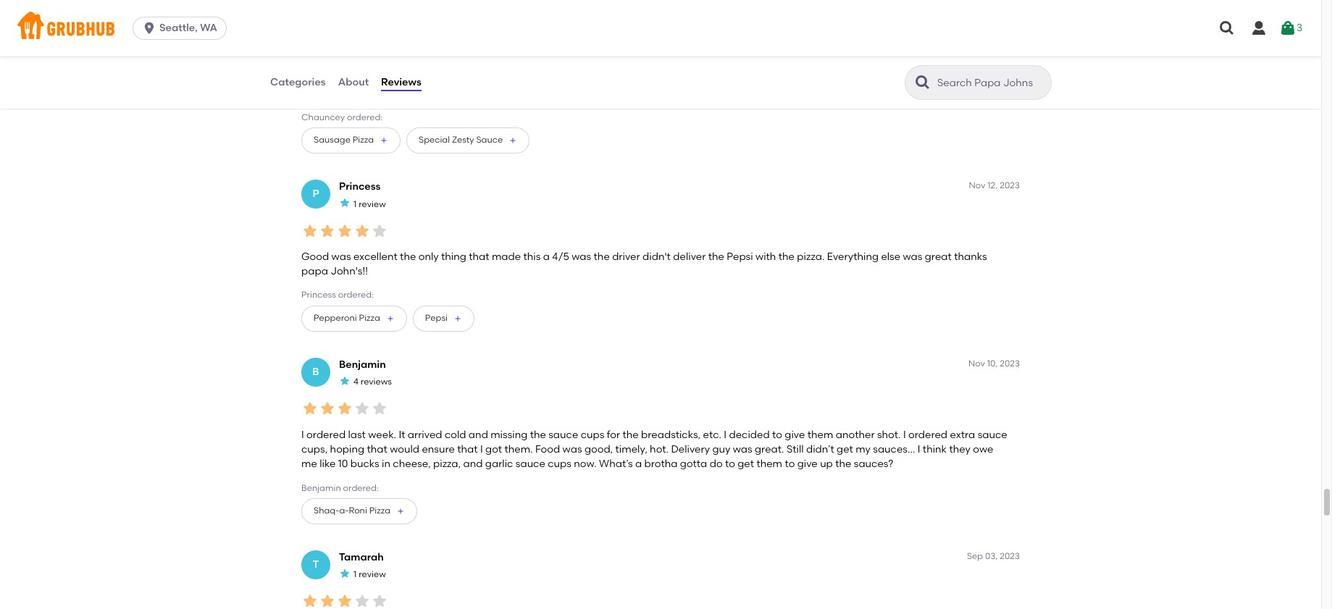 Task type: describe. For each thing, give the bounding box(es) containing it.
they
[[949, 443, 971, 456]]

that inside good was excellent the only thing that made this a 4/5 was the driver didn't deliver the pepsi with the pizza. everything else was great thanks papa john's!!
[[469, 251, 489, 263]]

1 but from the left
[[603, 87, 620, 100]]

food
[[535, 443, 560, 456]]

extra
[[950, 429, 975, 441]]

1 horizontal spatial get
[[738, 458, 754, 470]]

thanks
[[954, 251, 987, 263]]

only
[[419, 251, 439, 263]]

i left got
[[480, 443, 483, 456]]

that down week.
[[367, 443, 387, 456]]

it's
[[350, 87, 363, 100]]

that down cold
[[457, 443, 478, 456]]

review for princess
[[359, 199, 386, 209]]

1 review for princess
[[354, 199, 386, 209]]

this
[[523, 251, 541, 263]]

pepperoni pizza
[[314, 313, 380, 323]]

princess for princess ordered:
[[301, 290, 336, 300]]

3 2023 from the top
[[1000, 551, 1020, 561]]

zesty
[[452, 135, 474, 145]]

categories button
[[270, 57, 327, 109]]

1 vertical spatial give
[[797, 458, 818, 470]]

benjamin for benjamin ordered:
[[301, 483, 341, 493]]

1 horizontal spatial cups
[[581, 429, 604, 441]]

t
[[313, 558, 319, 571]]

like
[[320, 458, 336, 470]]

4 reviews
[[354, 377, 392, 387]]

delivery
[[671, 443, 710, 456]]

so
[[301, 87, 314, 100]]

papa
[[301, 265, 328, 278]]

tamarah
[[339, 551, 384, 564]]

sauces…
[[873, 443, 915, 456]]

1 for princess
[[354, 199, 357, 209]]

benjamin for benjamin
[[339, 358, 386, 371]]

shaq-a-roni pizza
[[314, 506, 391, 516]]

0 horizontal spatial sauce
[[516, 458, 545, 470]]

to right moved
[[769, 87, 780, 100]]

sep
[[967, 551, 983, 561]]

sausage pizza button
[[301, 127, 401, 154]]

i up cups,
[[301, 429, 304, 441]]

princess for princess
[[339, 180, 381, 193]]

pepsi inside "button"
[[425, 313, 448, 323]]

sauce
[[476, 135, 503, 145]]

got
[[485, 443, 502, 456]]

nov 10, 2023
[[969, 358, 1020, 369]]

the up "timely,"
[[623, 429, 639, 441]]

could
[[622, 87, 650, 100]]

was right else
[[903, 251, 923, 263]]

0 horizontal spatial cups
[[548, 458, 572, 470]]

my
[[856, 443, 871, 456]]

i left can
[[861, 87, 864, 100]]

plus icon image for special zesty sauce
[[509, 136, 517, 145]]

reviews button
[[380, 57, 422, 109]]

10
[[338, 458, 348, 470]]

4/5
[[552, 251, 569, 263]]

a-
[[339, 506, 349, 516]]

was up john's!! at the top
[[332, 251, 351, 263]]

was up now.
[[563, 443, 582, 456]]

pizza for it's
[[353, 135, 374, 145]]

decided
[[729, 429, 770, 441]]

3 button
[[1279, 15, 1303, 41]]

reviews
[[361, 377, 392, 387]]

special zesty sauce button
[[406, 127, 530, 154]]

week.
[[368, 429, 396, 441]]

ensure
[[422, 443, 455, 456]]

etc.
[[703, 429, 722, 441]]

moved
[[733, 87, 767, 100]]

reviews
[[381, 76, 422, 88]]

roni
[[349, 506, 367, 516]]

hot.
[[650, 443, 669, 456]]

1 seattle from the left
[[398, 87, 433, 100]]

made
[[492, 251, 521, 263]]

the right "up"
[[835, 458, 852, 470]]

bucks
[[350, 458, 379, 470]]

pepsi inside good was excellent the only thing that made this a 4/5 was the driver didn't deliver the pepsi with the pizza. everything else was great thanks papa john's!!
[[727, 251, 753, 263]]

timely,
[[616, 443, 648, 456]]

seattle,
[[159, 22, 198, 34]]

shaq-a-roni pizza button
[[301, 498, 417, 524]]

12,
[[988, 180, 998, 191]]

to up great.
[[772, 429, 782, 441]]

shot.
[[877, 429, 901, 441]]

great
[[925, 251, 952, 263]]

plus icon image for pepsi
[[454, 314, 462, 323]]

i right etc.
[[724, 429, 727, 441]]

review for tamarah
[[359, 570, 386, 580]]

nov for thanks
[[969, 180, 986, 191]]

2023 for i ordered last week. it arrived cold and missing the sauce cups for the breadsticks, etc. i decided to give them another shot. i ordered extra sauce cups, hoping that would ensure that i got them. food was good, timely, hot. delivery guy was great. still didn't get my sauces… i think they owe me like 10 bucks in cheese, pizza, and garlic sauce cups now. what's a brotha gotta do to get them to give up the sauces?
[[1000, 358, 1020, 369]]

garlic
[[485, 458, 513, 470]]

❤️❤️❤️
[[888, 87, 927, 100]]

svg image for seattle, wa
[[142, 21, 157, 36]]

thing
[[441, 251, 466, 263]]

sausage
[[314, 135, 351, 145]]

last
[[348, 429, 366, 441]]

cups,
[[301, 443, 328, 456]]

the left only
[[400, 251, 416, 263]]

i've
[[458, 87, 475, 100]]

excellent
[[353, 251, 398, 263]]

0 vertical spatial them
[[808, 429, 833, 441]]

cold
[[445, 429, 466, 441]]

i ordered last week. it arrived cold and missing the sauce cups for the breadsticks, etc. i decided to give them another shot. i ordered extra sauce cups, hoping that would ensure that i got them. food was good, timely, hot. delivery guy was great. still didn't get my sauces… i think they owe me like 10 bucks in cheese, pizza, and garlic sauce cups now. what's a brotha gotta do to get them to give up the sauces?
[[301, 429, 1008, 470]]

guy
[[713, 443, 731, 456]]

2 but from the left
[[819, 87, 836, 100]]

seattle, wa
[[159, 22, 217, 34]]

good was excellent the only thing that made this a 4/5 was the driver didn't deliver the pepsi with the pizza. everything else was great thanks papa john's!!
[[301, 251, 987, 278]]

the up "food" at the bottom of the page
[[530, 429, 546, 441]]

the left driver
[[594, 251, 610, 263]]

still
[[787, 443, 804, 456]]

a inside i ordered last week. it arrived cold and missing the sauce cups for the breadsticks, etc. i decided to give them another shot. i ordered extra sauce cups, hoping that would ensure that i got them. food was good, timely, hot. delivery guy was great. still didn't get my sauces… i think they owe me like 10 bucks in cheese, pizza, and garlic sauce cups now. what's a brotha gotta do to get them to give up the sauces?
[[635, 458, 642, 470]]

categories
[[270, 76, 326, 88]]

main navigation navigation
[[0, 0, 1321, 57]]



Task type: vqa. For each thing, say whether or not it's contained in the screenshot.
my
yes



Task type: locate. For each thing, give the bounding box(es) containing it.
seattle
[[398, 87, 433, 100], [782, 87, 817, 100]]

up
[[820, 458, 833, 470]]

a down "timely,"
[[635, 458, 642, 470]]

2023 for good was excellent the only thing that made this a 4/5 was the driver didn't deliver the pepsi with the pizza. everything else was great thanks papa john's!!
[[1000, 180, 1020, 191]]

1 vertical spatial pepsi
[[425, 313, 448, 323]]

to right do
[[725, 458, 735, 470]]

and right pizza,
[[463, 458, 483, 470]]

didn't
[[643, 251, 671, 263]]

plus icon image inside the sausage pizza button
[[380, 136, 388, 145]]

pizza for excellent
[[359, 313, 380, 323]]

0 horizontal spatial seattle
[[398, 87, 433, 100]]

2 2023 from the top
[[1000, 358, 1020, 369]]

1 review for tamarah
[[354, 570, 386, 580]]

2 ordered from the left
[[909, 429, 948, 441]]

2 now from the left
[[838, 87, 859, 100]]

1 horizontal spatial princess
[[339, 180, 381, 193]]

with
[[756, 251, 776, 263]]

pizza inside pepperoni pizza button
[[359, 313, 380, 323]]

always
[[477, 87, 511, 100]]

benjamin up shaq-
[[301, 483, 341, 493]]

2 review from the top
[[359, 570, 386, 580]]

plus icon image inside special zesty sauce button
[[509, 136, 517, 145]]

breadsticks,
[[641, 429, 701, 441]]

plus icon image right pepperoni pizza
[[386, 314, 395, 323]]

1 ordered from the left
[[307, 429, 346, 441]]

gotta
[[680, 458, 707, 470]]

and
[[469, 429, 488, 441], [463, 458, 483, 470]]

plus icon image right sauce
[[509, 136, 517, 145]]

else
[[881, 251, 901, 263]]

pepsi left with
[[727, 251, 753, 263]]

0 horizontal spatial ordered
[[307, 429, 346, 441]]

everything
[[827, 251, 879, 263]]

2 horizontal spatial get
[[837, 443, 853, 456]]

loved
[[513, 87, 540, 100]]

papa
[[542, 87, 569, 100]]

get down decided
[[738, 458, 754, 470]]

cheese,
[[393, 458, 431, 470]]

1 vertical spatial princess
[[301, 290, 336, 300]]

seattle right moved
[[782, 87, 817, 100]]

1 vertical spatial 1
[[354, 570, 357, 580]]

pizza right roni
[[369, 506, 391, 516]]

a
[[543, 251, 550, 263], [635, 458, 642, 470]]

about button
[[337, 57, 370, 109]]

plus icon image inside the shaq-a-roni pizza button
[[396, 507, 405, 516]]

Search Papa Johns search field
[[936, 76, 1047, 90]]

2 vertical spatial 2023
[[1000, 551, 1020, 561]]

another
[[836, 429, 875, 441]]

driver
[[612, 251, 640, 263]]

0 horizontal spatial now
[[435, 87, 456, 100]]

pepsi button
[[413, 306, 475, 332]]

1 1 review from the top
[[354, 199, 386, 209]]

2023 right 10, on the right of page
[[1000, 358, 1020, 369]]

ordered: for last
[[343, 483, 379, 493]]

b
[[312, 366, 319, 378]]

nov left 10, on the right of page
[[969, 358, 985, 369]]

0 vertical spatial benjamin
[[339, 358, 386, 371]]

it
[[399, 429, 405, 441]]

ordered: up pepperoni pizza button
[[338, 290, 374, 300]]

happy
[[316, 87, 348, 100]]

deliver
[[673, 251, 706, 263]]

1 now from the left
[[435, 87, 456, 100]]

give up still
[[785, 429, 805, 441]]

1 vertical spatial cups
[[548, 458, 572, 470]]

sausage pizza
[[314, 135, 374, 145]]

the right with
[[779, 251, 795, 263]]

1 vertical spatial benjamin
[[301, 483, 341, 493]]

1 horizontal spatial ordered
[[909, 429, 948, 441]]

give
[[785, 429, 805, 441], [797, 458, 818, 470]]

1 vertical spatial get
[[837, 443, 853, 456]]

arrived
[[408, 429, 442, 441]]

john's!!
[[331, 265, 368, 278]]

plus icon image
[[380, 136, 388, 145], [509, 136, 517, 145], [386, 314, 395, 323], [454, 314, 462, 323], [396, 507, 405, 516]]

cups down "food" at the bottom of the page
[[548, 458, 572, 470]]

2 svg image from the left
[[1250, 20, 1268, 37]]

that right thing
[[469, 251, 489, 263]]

pizza right sausage
[[353, 135, 374, 145]]

0 vertical spatial 1
[[354, 199, 357, 209]]

2 vertical spatial ordered:
[[343, 483, 379, 493]]

the right 'deliver'
[[708, 251, 724, 263]]

princess right p
[[339, 180, 381, 193]]

1 horizontal spatial sauce
[[549, 429, 578, 441]]

plus icon image for pepperoni pizza
[[386, 314, 395, 323]]

1 right p
[[354, 199, 357, 209]]

get left the once
[[682, 87, 699, 100]]

sauce down them.
[[516, 458, 545, 470]]

i
[[728, 87, 731, 100], [861, 87, 864, 100], [301, 429, 304, 441], [724, 429, 727, 441], [903, 429, 906, 441], [480, 443, 483, 456], [918, 443, 920, 456]]

0 vertical spatial review
[[359, 199, 386, 209]]

shaq-
[[314, 506, 339, 516]]

ordered
[[307, 429, 346, 441], [909, 429, 948, 441]]

1 vertical spatial a
[[635, 458, 642, 470]]

a left 4/5
[[543, 251, 550, 263]]

get down another
[[837, 443, 853, 456]]

cups up good,
[[581, 429, 604, 441]]

chauncey ordered:
[[301, 112, 383, 122]]

ordered up cups,
[[307, 429, 346, 441]]

03,
[[985, 551, 998, 561]]

0 vertical spatial give
[[785, 429, 805, 441]]

1 svg image from the left
[[1219, 20, 1236, 37]]

1 horizontal spatial a
[[635, 458, 642, 470]]

1 down tamarah
[[354, 570, 357, 580]]

0 vertical spatial ordered:
[[347, 112, 383, 122]]

search icon image
[[914, 74, 932, 91]]

in inside i ordered last week. it arrived cold and missing the sauce cups for the breadsticks, etc. i decided to give them another shot. i ordered extra sauce cups, hoping that would ensure that i got them. food was good, timely, hot. delivery guy was great. still didn't get my sauces… i think they owe me like 10 bucks in cheese, pizza, and garlic sauce cups now. what's a brotha gotta do to get them to give up the sauces?
[[382, 458, 391, 470]]

4
[[354, 377, 359, 387]]

ordered: for excellent
[[338, 290, 374, 300]]

now left i've
[[435, 87, 456, 100]]

0 horizontal spatial a
[[543, 251, 550, 263]]

0 vertical spatial pizza
[[353, 135, 374, 145]]

0 horizontal spatial get
[[682, 87, 699, 100]]

0 vertical spatial and
[[469, 429, 488, 441]]

seattle right one
[[398, 87, 433, 100]]

0 vertical spatial in
[[387, 87, 395, 100]]

ordered up think
[[909, 429, 948, 441]]

nov for extra
[[969, 358, 985, 369]]

wa
[[200, 22, 217, 34]]

great.
[[755, 443, 784, 456]]

1 horizontal spatial svg image
[[1250, 20, 1268, 37]]

2 1 from the top
[[354, 570, 357, 580]]

plus icon image inside 'pepsi' "button"
[[454, 314, 462, 323]]

0 horizontal spatial svg image
[[142, 21, 157, 36]]

a inside good was excellent the only thing that made this a 4/5 was the driver didn't deliver the pepsi with the pizza. everything else was great thanks papa john's!!
[[543, 251, 550, 263]]

but left can
[[819, 87, 836, 100]]

them up didn't
[[808, 429, 833, 441]]

ordered: down 'it's'
[[347, 112, 383, 122]]

but left could
[[603, 87, 620, 100]]

1 vertical spatial them
[[757, 458, 783, 470]]

1 2023 from the top
[[1000, 180, 1020, 191]]

think
[[923, 443, 947, 456]]

special zesty sauce
[[419, 135, 503, 145]]

pizza right pepperoni
[[359, 313, 380, 323]]

special
[[419, 135, 450, 145]]

0 vertical spatial get
[[682, 87, 699, 100]]

pizza inside the sausage pizza button
[[353, 135, 374, 145]]

0 vertical spatial pepsi
[[727, 251, 753, 263]]

plus icon image right roni
[[396, 507, 405, 516]]

0 horizontal spatial pepsi
[[425, 313, 448, 323]]

plus icon image for sausage pizza
[[380, 136, 388, 145]]

svg image for 3
[[1279, 20, 1297, 37]]

princess ordered:
[[301, 290, 374, 300]]

2 vertical spatial pizza
[[369, 506, 391, 516]]

review down tamarah
[[359, 570, 386, 580]]

0 vertical spatial nov
[[969, 180, 986, 191]]

1 vertical spatial in
[[382, 458, 391, 470]]

1 horizontal spatial seattle
[[782, 87, 817, 100]]

princess down papa at the left of the page
[[301, 290, 336, 300]]

good
[[301, 251, 329, 263]]

sauce up owe
[[978, 429, 1008, 441]]

benjamin up 4
[[339, 358, 386, 371]]

0 vertical spatial 1 review
[[354, 199, 386, 209]]

svg image
[[1279, 20, 1297, 37], [142, 21, 157, 36]]

0 horizontal spatial but
[[603, 87, 620, 100]]

them.
[[505, 443, 533, 456]]

to
[[769, 87, 780, 100], [772, 429, 782, 441], [725, 458, 735, 470], [785, 458, 795, 470]]

1 vertical spatial nov
[[969, 358, 985, 369]]

2023 right the 03,
[[1000, 551, 1020, 561]]

2 horizontal spatial sauce
[[978, 429, 1008, 441]]

in right one
[[387, 87, 395, 100]]

ordered:
[[347, 112, 383, 122], [338, 290, 374, 300], [343, 483, 379, 493]]

was down decided
[[733, 443, 753, 456]]

1 horizontal spatial svg image
[[1279, 20, 1297, 37]]

pepsi down only
[[425, 313, 448, 323]]

2 1 review from the top
[[354, 570, 386, 580]]

1 vertical spatial ordered:
[[338, 290, 374, 300]]

chauncey
[[301, 112, 345, 122]]

sauce up "food" at the bottom of the page
[[549, 429, 578, 441]]

nov left 12,
[[969, 180, 986, 191]]

was right 4/5
[[572, 251, 591, 263]]

what's
[[599, 458, 633, 470]]

0 vertical spatial cups
[[581, 429, 604, 441]]

review
[[359, 199, 386, 209], [359, 570, 386, 580]]

for
[[607, 429, 620, 441]]

i right the once
[[728, 87, 731, 100]]

1 vertical spatial and
[[463, 458, 483, 470]]

1 1 from the top
[[354, 199, 357, 209]]

0 horizontal spatial svg image
[[1219, 20, 1236, 37]]

0 horizontal spatial princess
[[301, 290, 336, 300]]

johns
[[571, 87, 601, 100]]

owe
[[973, 443, 994, 456]]

i right shot.
[[903, 429, 906, 441]]

ordered: for it's
[[347, 112, 383, 122]]

1 review up excellent
[[354, 199, 386, 209]]

1 horizontal spatial pepsi
[[727, 251, 753, 263]]

nov 12, 2023
[[969, 180, 1020, 191]]

and up got
[[469, 429, 488, 441]]

pepsi
[[727, 251, 753, 263], [425, 313, 448, 323]]

svg image inside seattle, wa button
[[142, 21, 157, 36]]

plus icon image inside pepperoni pizza button
[[386, 314, 395, 323]]

brotha
[[644, 458, 678, 470]]

p
[[313, 188, 319, 200]]

would
[[390, 443, 420, 456]]

plus icon image for shaq-a-roni pizza
[[396, 507, 405, 516]]

them down great.
[[757, 458, 783, 470]]

didn't
[[806, 443, 834, 456]]

about
[[338, 76, 369, 88]]

hoping
[[330, 443, 365, 456]]

give left "up"
[[797, 458, 818, 470]]

svg image
[[1219, 20, 1236, 37], [1250, 20, 1268, 37]]

plus icon image right sausage pizza
[[380, 136, 388, 145]]

1 horizontal spatial now
[[838, 87, 859, 100]]

1 horizontal spatial but
[[819, 87, 836, 100]]

ordered: up roni
[[343, 483, 379, 493]]

review up excellent
[[359, 199, 386, 209]]

do
[[710, 458, 723, 470]]

to down still
[[785, 458, 795, 470]]

1 vertical spatial 1 review
[[354, 570, 386, 580]]

0 horizontal spatial them
[[757, 458, 783, 470]]

svg image inside 3 button
[[1279, 20, 1297, 37]]

so happy it's one in seattle now i've always loved papa johns but could never get once i moved to seattle but now i can ❤️❤️❤️
[[301, 87, 927, 100]]

2023 right 12,
[[1000, 180, 1020, 191]]

0 vertical spatial princess
[[339, 180, 381, 193]]

1 vertical spatial review
[[359, 570, 386, 580]]

pizza inside the shaq-a-roni pizza button
[[369, 506, 391, 516]]

star icon image
[[301, 59, 319, 76], [319, 59, 336, 76], [336, 59, 354, 76], [354, 59, 371, 76], [371, 59, 388, 76], [339, 197, 351, 209], [301, 222, 319, 239], [319, 222, 336, 239], [336, 222, 354, 239], [354, 222, 371, 239], [371, 222, 388, 239], [339, 375, 351, 387], [301, 400, 319, 418], [319, 400, 336, 418], [336, 400, 354, 418], [354, 400, 371, 418], [371, 400, 388, 418], [339, 568, 351, 580], [301, 593, 319, 609], [319, 593, 336, 609], [336, 593, 354, 609], [354, 593, 371, 609], [371, 593, 388, 609]]

pepperoni
[[314, 313, 357, 323]]

0 vertical spatial a
[[543, 251, 550, 263]]

0 vertical spatial 2023
[[1000, 180, 1020, 191]]

1 review down tamarah
[[354, 570, 386, 580]]

missing
[[491, 429, 528, 441]]

1 review from the top
[[359, 199, 386, 209]]

1 vertical spatial 2023
[[1000, 358, 1020, 369]]

good,
[[585, 443, 613, 456]]

plus icon image down thing
[[454, 314, 462, 323]]

1 review
[[354, 199, 386, 209], [354, 570, 386, 580]]

2 vertical spatial get
[[738, 458, 754, 470]]

2 seattle from the left
[[782, 87, 817, 100]]

1 vertical spatial pizza
[[359, 313, 380, 323]]

i left think
[[918, 443, 920, 456]]

1 horizontal spatial them
[[808, 429, 833, 441]]

pizza.
[[797, 251, 825, 263]]

in right bucks
[[382, 458, 391, 470]]

1 for tamarah
[[354, 570, 357, 580]]

sauces?
[[854, 458, 894, 470]]

now left can
[[838, 87, 859, 100]]

pizza,
[[433, 458, 461, 470]]



